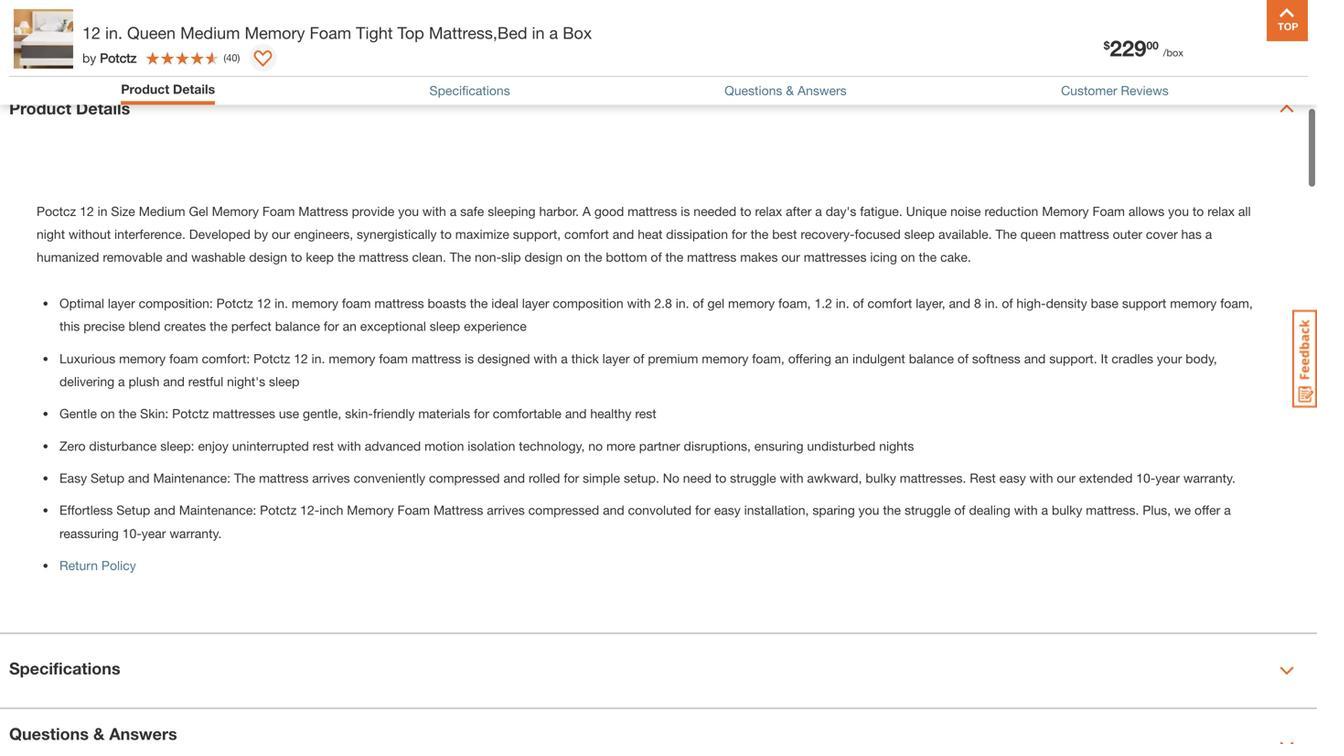 Task type: locate. For each thing, give the bounding box(es) containing it.
an inside optimal layer composition: potctz 12 in. memory foam mattress boasts the ideal layer composition with 2.8 in. of gel memory foam, 1.2 in. of comfort layer, and 8 in. of high-density base support memory foam, this precise blend creates the perfect balance for an exceptional sleep experience
[[343, 318, 357, 333]]

rolled
[[529, 470, 561, 485]]

mattresses inside poctcz 12 in size medium gel memory foam mattress provide you with a safe sleeping harbor. a good mattress is needed to relax after a day's fatigue. unique noise reduction memory foam allows you to relax all night without interference. developed by our engineers, synergistically to maximize support, comfort and heat dissipation for the best recovery-focused sleep available. the queen mattress outer cover has a humanized removable and washable design to keep the mattress clean. the non-slip design on the bottom of the mattress makes our mattresses icing on the cake.
[[804, 249, 867, 264]]

balance inside luxurious memory foam comfort: potctz 12 in. memory foam mattress is designed with a thick layer of premium memory foam, offering an indulgent balance of softness and support. it cradles your body, delivering a plush and restful night's sleep
[[909, 350, 955, 365]]

1 vertical spatial bulky
[[1052, 502, 1083, 517]]

to up clean.
[[441, 226, 452, 241]]

foam down exceptional
[[379, 350, 408, 365]]

by right the home depot logo
[[82, 50, 96, 65]]

the down reduction
[[996, 226, 1018, 241]]

40
[[226, 52, 237, 64]]

foam, left feedback link image
[[1221, 295, 1254, 310]]

boasts
[[428, 295, 467, 310]]

0 vertical spatial mattress
[[299, 203, 348, 218]]

sleep down boasts
[[430, 318, 461, 333]]

1 horizontal spatial return
[[1123, 30, 1161, 45]]

potctz left 12-
[[260, 502, 297, 517]]

is inside poctcz 12 in size medium gel memory foam mattress provide you with a safe sleeping harbor. a good mattress is needed to relax after a day's fatigue. unique noise reduction memory foam allows you to relax all night without interference. developed by our engineers, synergistically to maximize support, comfort and heat dissipation for the best recovery-focused sleep available. the queen mattress outer cover has a humanized removable and washable design to keep the mattress clean. the non-slip design on the bottom of the mattress makes our mattresses icing on the cake.
[[681, 203, 690, 218]]

bulky left mattress.
[[1052, 502, 1083, 517]]

12 up by potctz on the top left of page
[[82, 23, 101, 43]]

the left bottom at top left
[[585, 249, 603, 264]]

1 horizontal spatial warranty.
[[1184, 470, 1236, 485]]

1 vertical spatial struggle
[[905, 502, 951, 517]]

relax
[[755, 203, 783, 218], [1208, 203, 1236, 218]]

mattress up exceptional
[[375, 295, 424, 310]]

1 vertical spatial 10-
[[122, 525, 142, 540]]

mesquite
[[117, 35, 178, 53]]

interference.
[[114, 226, 186, 241]]

0 horizontal spatial relax
[[755, 203, 783, 218]]

1 vertical spatial an
[[835, 350, 849, 365]]

setup right effortless
[[116, 502, 150, 517]]

1 horizontal spatial design
[[525, 249, 563, 264]]

bulky inside effortless setup and maintenance: potctz 12-inch memory foam mattress arrives compressed and convoluted for easy installation, sparing you the struggle of dealing with a bulky mattress. plus, we offer a reassuring 10-year warranty.
[[1052, 502, 1083, 517]]

softness
[[973, 350, 1021, 365]]

1 horizontal spatial in
[[532, 23, 545, 43]]

1 vertical spatial maintenance:
[[179, 502, 256, 517]]

1 vertical spatial rest
[[313, 437, 334, 452]]

balance
[[275, 318, 320, 333], [909, 350, 955, 365]]

0 horizontal spatial comfort
[[565, 226, 609, 241]]

0 horizontal spatial easy
[[715, 502, 741, 517]]

foam up the outer
[[1093, 203, 1126, 218]]

compressed down motion
[[429, 470, 500, 485]]

support.
[[1050, 350, 1098, 365]]

the
[[996, 226, 1018, 241], [450, 249, 471, 264], [234, 470, 256, 485]]

0 horizontal spatial an
[[343, 318, 357, 333]]

1 relax from the left
[[755, 203, 783, 218]]

high-
[[1017, 295, 1047, 310]]

of left dealing at right bottom
[[955, 502, 966, 517]]

12 up the 'use'
[[294, 350, 308, 365]]

design down support,
[[525, 249, 563, 264]]

0 horizontal spatial our
[[272, 226, 291, 241]]

0 vertical spatial by
[[82, 50, 96, 65]]

1 horizontal spatial sleep
[[430, 318, 461, 333]]

0 horizontal spatial 10-
[[122, 525, 142, 540]]

easy
[[59, 470, 87, 485]]

and down disturbance
[[128, 470, 150, 485]]

reassuring
[[59, 525, 119, 540]]

mattress down motion
[[434, 502, 484, 517]]

medium up interference.
[[139, 203, 185, 218]]

plus,
[[1143, 502, 1172, 517]]

is left designed
[[465, 350, 474, 365]]

the up makes
[[751, 226, 769, 241]]

10- right reassuring
[[122, 525, 142, 540]]

0 vertical spatial warranty.
[[1184, 470, 1236, 485]]

1 vertical spatial setup
[[116, 502, 150, 517]]

2 vertical spatial sleep
[[269, 373, 300, 388]]

policy up /box
[[1165, 30, 1199, 45]]

0 vertical spatial return
[[1123, 30, 1161, 45]]

the
[[751, 226, 769, 241], [338, 249, 356, 264], [585, 249, 603, 264], [666, 249, 684, 264], [919, 249, 937, 264], [470, 295, 488, 310], [210, 318, 228, 333], [119, 405, 137, 420], [883, 502, 902, 517]]

you
[[398, 203, 419, 218], [1169, 203, 1190, 218], [859, 502, 880, 517]]

product image image
[[14, 9, 73, 69]]

potctz inside optimal layer composition: potctz 12 in. memory foam mattress boasts the ideal layer composition with 2.8 in. of gel memory foam, 1.2 in. of comfort layer, and 8 in. of high-density base support memory foam, this precise blend creates the perfect balance for an exceptional sleep experience
[[217, 295, 253, 310]]

mattress inside luxurious memory foam comfort: potctz 12 in. memory foam mattress is designed with a thick layer of premium memory foam, offering an indulgent balance of softness and support. it cradles your body, delivering a plush and restful night's sleep
[[412, 350, 461, 365]]

foam up engineers, on the top
[[263, 203, 295, 218]]

night
[[37, 226, 65, 241]]

1 horizontal spatial by
[[254, 226, 268, 241]]

enjoy
[[198, 437, 229, 452]]

1 horizontal spatial arrives
[[487, 502, 525, 517]]

by right developed
[[254, 226, 268, 241]]

reviews
[[1122, 83, 1169, 98]]

1 horizontal spatial details
[[173, 81, 215, 97]]

1 horizontal spatial &
[[786, 83, 794, 98]]

we
[[1175, 502, 1192, 517]]

mattress left the outer
[[1060, 226, 1110, 241]]

0 vertical spatial the
[[996, 226, 1018, 241]]

sleep down the unique
[[905, 226, 935, 241]]

12
[[82, 23, 101, 43], [80, 203, 94, 218], [257, 295, 271, 310], [294, 350, 308, 365]]

1 design from the left
[[249, 249, 287, 264]]

after
[[786, 203, 812, 218]]

in. inside luxurious memory foam comfort: potctz 12 in. memory foam mattress is designed with a thick layer of premium memory foam, offering an indulgent balance of softness and support. it cradles your body, delivering a plush and restful night's sleep
[[312, 350, 325, 365]]

1 vertical spatial comfort
[[868, 295, 913, 310]]

advanced
[[365, 437, 421, 452]]

0 horizontal spatial questions
[[9, 723, 89, 743]]

you right the sparing
[[859, 502, 880, 517]]

What can we help you find today? search field
[[363, 25, 866, 63]]

conveniently
[[354, 470, 426, 485]]

1 vertical spatial year
[[142, 525, 166, 540]]

1 vertical spatial medium
[[139, 203, 185, 218]]

sleep inside poctcz 12 in size medium gel memory foam mattress provide you with a safe sleeping harbor. a good mattress is needed to relax after a day's fatigue. unique noise reduction memory foam allows you to relax all night without interference. developed by our engineers, synergistically to maximize support, comfort and heat dissipation for the best recovery-focused sleep available. the queen mattress outer cover has a humanized removable and washable design to keep the mattress clean. the non-slip design on the bottom of the mattress makes our mattresses icing on the cake.
[[905, 226, 935, 241]]

foam, left 1.2
[[779, 295, 811, 310]]

1 horizontal spatial you
[[859, 502, 880, 517]]

more
[[607, 437, 636, 452]]

in left box
[[532, 23, 545, 43]]

disturbance
[[89, 437, 157, 452]]

00
[[1147, 39, 1159, 52]]

on up composition
[[567, 249, 581, 264]]

skin-
[[345, 405, 373, 420]]

mattress up engineers, on the top
[[299, 203, 348, 218]]

1 horizontal spatial balance
[[909, 350, 955, 365]]

a right after
[[816, 203, 823, 218]]

noise
[[951, 203, 982, 218]]

0 vertical spatial compressed
[[429, 470, 500, 485]]

1 horizontal spatial specifications
[[430, 83, 510, 98]]

of inside poctcz 12 in size medium gel memory foam mattress provide you with a safe sleeping harbor. a good mattress is needed to relax after a day's fatigue. unique noise reduction memory foam allows you to relax all night without interference. developed by our engineers, synergistically to maximize support, comfort and heat dissipation for the best recovery-focused sleep available. the queen mattress outer cover has a humanized removable and washable design to keep the mattress clean. the non-slip design on the bottom of the mattress makes our mattresses icing on the cake.
[[651, 249, 662, 264]]

the down dissipation
[[666, 249, 684, 264]]

of inside effortless setup and maintenance: potctz 12-inch memory foam mattress arrives compressed and convoluted for easy installation, sparing you the struggle of dealing with a bulky mattress. plus, we offer a reassuring 10-year warranty.
[[955, 502, 966, 517]]

you up "has"
[[1169, 203, 1190, 218]]

1 vertical spatial the
[[450, 249, 471, 264]]

click to redirect to view my cart page image
[[1261, 22, 1283, 44]]

and left healthy
[[565, 405, 587, 420]]

our down the best
[[782, 249, 801, 264]]

and down interference.
[[166, 249, 188, 264]]

potctz for skin:
[[172, 405, 209, 420]]

of down 'heat'
[[651, 249, 662, 264]]

1 horizontal spatial struggle
[[905, 502, 951, 517]]

layer
[[108, 295, 135, 310], [522, 295, 550, 310], [603, 350, 630, 365]]

mattress down dissipation
[[687, 249, 737, 264]]

read return policy
[[1089, 30, 1199, 45]]

1 horizontal spatial our
[[782, 249, 801, 264]]

foam inside optimal layer composition: potctz 12 in. memory foam mattress boasts the ideal layer composition with 2.8 in. of gel memory foam, 1.2 in. of comfort layer, and 8 in. of high-density base support memory foam, this precise blend creates the perfect balance for an exceptional sleep experience
[[342, 295, 371, 310]]

1 vertical spatial mattresses
[[213, 405, 275, 420]]

comfort down a
[[565, 226, 609, 241]]

0 horizontal spatial sleep
[[269, 373, 300, 388]]

1 vertical spatial our
[[782, 249, 801, 264]]

compressed down rolled
[[529, 502, 600, 517]]

potctz up sleep:
[[172, 405, 209, 420]]

of left gel
[[693, 295, 704, 310]]

composition
[[553, 295, 624, 310]]

the down "uninterrupted"
[[234, 470, 256, 485]]

setup inside effortless setup and maintenance: potctz 12-inch memory foam mattress arrives compressed and convoluted for easy installation, sparing you the struggle of dealing with a bulky mattress. plus, we offer a reassuring 10-year warranty.
[[116, 502, 150, 517]]

potctz inside luxurious memory foam comfort: potctz 12 in. memory foam mattress is designed with a thick layer of premium memory foam, offering an indulgent balance of softness and support. it cradles your body, delivering a plush and restful night's sleep
[[254, 350, 290, 365]]

diy
[[1107, 48, 1131, 65]]

the right keep
[[338, 249, 356, 264]]

by inside poctcz 12 in size medium gel memory foam mattress provide you with a safe sleeping harbor. a good mattress is needed to relax after a day's fatigue. unique noise reduction memory foam allows you to relax all night without interference. developed by our engineers, synergistically to maximize support, comfort and heat dissipation for the best recovery-focused sleep available. the queen mattress outer cover has a humanized removable and washable design to keep the mattress clean. the non-slip design on the bottom of the mattress makes our mattresses icing on the cake.
[[254, 226, 268, 241]]

memory down conveniently in the left bottom of the page
[[347, 502, 394, 517]]

humanized
[[37, 249, 99, 264]]

1 vertical spatial &
[[93, 723, 105, 743]]

with inside optimal layer composition: potctz 12 in. memory foam mattress boasts the ideal layer composition with 2.8 in. of gel memory foam, 1.2 in. of comfort layer, and 8 in. of high-density base support memory foam, this precise blend creates the perfect balance for an exceptional sleep experience
[[627, 295, 651, 310]]

0 vertical spatial specifications
[[430, 83, 510, 98]]

1 horizontal spatial product
[[121, 81, 169, 97]]

sleep inside optimal layer composition: potctz 12 in. memory foam mattress boasts the ideal layer composition with 2.8 in. of gel memory foam, 1.2 in. of comfort layer, and 8 in. of high-density base support memory foam, this precise blend creates the perfect balance for an exceptional sleep experience
[[430, 318, 461, 333]]

maintenance: inside effortless setup and maintenance: potctz 12-inch memory foam mattress arrives compressed and convoluted for easy installation, sparing you the struggle of dealing with a bulky mattress. plus, we offer a reassuring 10-year warranty.
[[179, 502, 256, 517]]

1 vertical spatial warranty.
[[170, 525, 222, 540]]

effortless setup and maintenance: potctz 12-inch memory foam mattress arrives compressed and convoluted for easy installation, sparing you the struggle of dealing with a bulky mattress. plus, we offer a reassuring 10-year warranty.
[[59, 502, 1232, 540]]

for inside poctcz 12 in size medium gel memory foam mattress provide you with a safe sleeping harbor. a good mattress is needed to relax after a day's fatigue. unique noise reduction memory foam allows you to relax all night without interference. developed by our engineers, synergistically to maximize support, comfort and heat dissipation for the best recovery-focused sleep available. the queen mattress outer cover has a humanized removable and washable design to keep the mattress clean. the non-slip design on the bottom of the mattress makes our mattresses icing on the cake.
[[732, 226, 747, 241]]

design right washable
[[249, 249, 287, 264]]

1 horizontal spatial easy
[[1000, 470, 1027, 485]]

0 horizontal spatial is
[[465, 350, 474, 365]]

details
[[173, 81, 215, 97], [76, 97, 130, 117]]

sleep up the 'use'
[[269, 373, 300, 388]]

1 vertical spatial compressed
[[529, 502, 600, 517]]

memory down keep
[[292, 295, 339, 310]]

0 horizontal spatial the
[[234, 470, 256, 485]]

0 horizontal spatial foam
[[169, 350, 198, 365]]

0 vertical spatial struggle
[[730, 470, 777, 485]]

of right 1.2
[[853, 295, 865, 310]]

sleep:
[[160, 437, 195, 452]]

12 inside poctcz 12 in size medium gel memory foam mattress provide you with a safe sleeping harbor. a good mattress is needed to relax after a day's fatigue. unique noise reduction memory foam allows you to relax all night without interference. developed by our engineers, synergistically to maximize support, comfort and heat dissipation for the best recovery-focused sleep available. the queen mattress outer cover has a humanized removable and washable design to keep the mattress clean. the non-slip design on the bottom of the mattress makes our mattresses icing on the cake.
[[80, 203, 94, 218]]

and left 8 on the top
[[950, 295, 971, 310]]

2 horizontal spatial sleep
[[905, 226, 935, 241]]

12 inside optimal layer composition: potctz 12 in. memory foam mattress boasts the ideal layer composition with 2.8 in. of gel memory foam, 1.2 in. of comfort layer, and 8 in. of high-density base support memory foam, this precise blend creates the perfect balance for an exceptional sleep experience
[[257, 295, 271, 310]]

10- up plus,
[[1137, 470, 1156, 485]]

policy down reassuring
[[101, 557, 136, 572]]

memory down exceptional
[[329, 350, 376, 365]]

optimal layer composition: potctz 12 in. memory foam mattress boasts the ideal layer composition with 2.8 in. of gel memory foam, 1.2 in. of comfort layer, and 8 in. of high-density base support memory foam, this precise blend creates the perfect balance for an exceptional sleep experience
[[59, 295, 1254, 333]]

a right offer
[[1225, 502, 1232, 517]]

1 vertical spatial is
[[465, 350, 474, 365]]

you inside effortless setup and maintenance: potctz 12-inch memory foam mattress arrives compressed and convoluted for easy installation, sparing you the struggle of dealing with a bulky mattress. plus, we offer a reassuring 10-year warranty.
[[859, 502, 880, 517]]

1 vertical spatial mattress
[[434, 502, 484, 517]]

removable
[[103, 249, 163, 264]]

non-
[[475, 249, 502, 264]]

for down need
[[696, 502, 711, 517]]

/box
[[1164, 47, 1184, 59]]

foam, inside luxurious memory foam comfort: potctz 12 in. memory foam mattress is designed with a thick layer of premium memory foam, offering an indulgent balance of softness and support. it cradles your body, delivering a plush and restful night's sleep
[[753, 350, 785, 365]]

materials
[[419, 405, 471, 420]]

in inside poctcz 12 in size medium gel memory foam mattress provide you with a safe sleeping harbor. a good mattress is needed to relax after a day's fatigue. unique noise reduction memory foam allows you to relax all night without interference. developed by our engineers, synergistically to maximize support, comfort and heat dissipation for the best recovery-focused sleep available. the queen mattress outer cover has a humanized removable and washable design to keep the mattress clean. the non-slip design on the bottom of the mattress makes our mattresses icing on the cake.
[[98, 203, 108, 218]]

best
[[773, 226, 798, 241]]

0 horizontal spatial details
[[76, 97, 130, 117]]

mattresses
[[804, 249, 867, 264], [213, 405, 275, 420]]

potctz up night's
[[254, 350, 290, 365]]

1 horizontal spatial mattress
[[434, 502, 484, 517]]

safe
[[460, 203, 484, 218]]

the home depot logo image
[[15, 15, 73, 73]]

0 horizontal spatial compressed
[[429, 470, 500, 485]]

rest
[[635, 405, 657, 420], [313, 437, 334, 452]]

memory up the queen
[[1043, 203, 1090, 218]]

delivering
[[59, 373, 115, 388]]

0 vertical spatial setup
[[91, 470, 125, 485]]

details down by potctz on the top left of page
[[76, 97, 130, 117]]

potctz for maintenance:
[[260, 502, 297, 517]]

2 horizontal spatial our
[[1057, 470, 1076, 485]]

0 vertical spatial product
[[121, 81, 169, 97]]

and
[[613, 226, 635, 241], [166, 249, 188, 264], [950, 295, 971, 310], [1025, 350, 1046, 365], [163, 373, 185, 388], [565, 405, 587, 420], [128, 470, 150, 485], [504, 470, 525, 485], [154, 502, 176, 517], [603, 502, 625, 517]]

relax left all
[[1208, 203, 1236, 218]]

easy right rest
[[1000, 470, 1027, 485]]

support,
[[513, 226, 561, 241]]

0 horizontal spatial warranty.
[[170, 525, 222, 540]]

)
[[237, 52, 240, 64]]

1 horizontal spatial is
[[681, 203, 690, 218]]

2 vertical spatial our
[[1057, 470, 1076, 485]]

comfort:
[[202, 350, 250, 365]]

base
[[1091, 295, 1119, 310]]

1 horizontal spatial questions
[[725, 83, 783, 98]]

developed
[[189, 226, 251, 241]]

customer reviews
[[1062, 83, 1169, 98]]

use
[[279, 405, 299, 420]]

0 horizontal spatial &
[[93, 723, 105, 743]]

1 horizontal spatial an
[[835, 350, 849, 365]]

0 horizontal spatial in
[[98, 203, 108, 218]]

answers
[[798, 83, 847, 98], [109, 723, 177, 743]]

2 horizontal spatial on
[[901, 249, 916, 264]]

potctz up "perfect" in the top left of the page
[[217, 295, 253, 310]]

with right dealing at right bottom
[[1015, 502, 1038, 517]]

offer
[[1195, 502, 1221, 517]]

2 vertical spatial the
[[234, 470, 256, 485]]

0 horizontal spatial mattress
[[299, 203, 348, 218]]

arrives inside effortless setup and maintenance: potctz 12-inch memory foam mattress arrives compressed and convoluted for easy installation, sparing you the struggle of dealing with a bulky mattress. plus, we offer a reassuring 10-year warranty.
[[487, 502, 525, 517]]

foam inside effortless setup and maintenance: potctz 12-inch memory foam mattress arrives compressed and convoluted for easy installation, sparing you the struggle of dealing with a bulky mattress. plus, we offer a reassuring 10-year warranty.
[[398, 502, 430, 517]]

and up bottom at top left
[[613, 226, 635, 241]]

questions
[[725, 83, 783, 98], [9, 723, 89, 743]]

setup for easy
[[91, 470, 125, 485]]

undisturbed
[[808, 437, 876, 452]]

ideal
[[492, 295, 519, 310]]

isolation
[[468, 437, 516, 452]]

maintenance: down enjoy
[[179, 502, 256, 517]]

product details
[[121, 81, 215, 97], [9, 97, 130, 117]]

0 vertical spatial questions
[[725, 83, 783, 98]]

return policy
[[59, 557, 136, 572]]

has
[[1182, 226, 1202, 241]]

return inside "read return policy" link
[[1123, 30, 1161, 45]]

rest right healthy
[[635, 405, 657, 420]]

composition:
[[139, 295, 213, 310]]

gentle
[[59, 405, 97, 420]]

box
[[563, 23, 592, 43]]

mattress inside poctcz 12 in size medium gel memory foam mattress provide you with a safe sleeping harbor. a good mattress is needed to relax after a day's fatigue. unique noise reduction memory foam allows you to relax all night without interference. developed by our engineers, synergistically to maximize support, comfort and heat dissipation for the best recovery-focused sleep available. the queen mattress outer cover has a humanized removable and washable design to keep the mattress clean. the non-slip design on the bottom of the mattress makes our mattresses icing on the cake.
[[299, 203, 348, 218]]

warranty. down enjoy
[[170, 525, 222, 540]]

bulky down "nights"
[[866, 470, 897, 485]]

0 horizontal spatial by
[[82, 50, 96, 65]]

12 up "perfect" in the top left of the page
[[257, 295, 271, 310]]

1 horizontal spatial relax
[[1208, 203, 1236, 218]]

0 horizontal spatial mattresses
[[213, 405, 275, 420]]

1 vertical spatial in
[[98, 203, 108, 218]]

potctz
[[100, 50, 137, 65], [217, 295, 253, 310], [254, 350, 290, 365], [172, 405, 209, 420], [260, 502, 297, 517]]

1 horizontal spatial comfort
[[868, 295, 913, 310]]

questions & answers button
[[725, 83, 847, 98], [725, 83, 847, 98], [0, 708, 1318, 744]]

0 vertical spatial is
[[681, 203, 690, 218]]

layer right thick
[[603, 350, 630, 365]]

1 horizontal spatial compressed
[[529, 502, 600, 517]]

year up plus,
[[1156, 470, 1181, 485]]

the left ideal
[[470, 295, 488, 310]]

by
[[82, 50, 96, 65], [254, 226, 268, 241]]

a
[[550, 23, 558, 43], [450, 203, 457, 218], [816, 203, 823, 218], [1206, 226, 1213, 241], [561, 350, 568, 365], [118, 373, 125, 388], [1042, 502, 1049, 517], [1225, 502, 1232, 517]]

with left thick
[[534, 350, 558, 365]]

1 vertical spatial balance
[[909, 350, 955, 365]]

0 horizontal spatial policy
[[101, 557, 136, 572]]

struggle down the mattresses.
[[905, 502, 951, 517]]

balance inside optimal layer composition: potctz 12 in. memory foam mattress boasts the ideal layer composition with 2.8 in. of gel memory foam, 1.2 in. of comfort layer, and 8 in. of high-density base support memory foam, this precise blend creates the perfect balance for an exceptional sleep experience
[[275, 318, 320, 333]]

reduction
[[985, 203, 1039, 218]]

potctz inside effortless setup and maintenance: potctz 12-inch memory foam mattress arrives compressed and convoluted for easy installation, sparing you the struggle of dealing with a bulky mattress. plus, we offer a reassuring 10-year warranty.
[[260, 502, 297, 517]]

the inside effortless setup and maintenance: potctz 12-inch memory foam mattress arrives compressed and convoluted for easy installation, sparing you the struggle of dealing with a bulky mattress. plus, we offer a reassuring 10-year warranty.
[[883, 502, 902, 517]]

with inside effortless setup and maintenance: potctz 12-inch memory foam mattress arrives compressed and convoluted for easy installation, sparing you the struggle of dealing with a bulky mattress. plus, we offer a reassuring 10-year warranty.
[[1015, 502, 1038, 517]]

it
[[1101, 350, 1109, 365]]

for inside optimal layer composition: potctz 12 in. memory foam mattress boasts the ideal layer composition with 2.8 in. of gel memory foam, 1.2 in. of comfort layer, and 8 in. of high-density base support memory foam, this precise blend creates the perfect balance for an exceptional sleep experience
[[324, 318, 339, 333]]

1 horizontal spatial layer
[[522, 295, 550, 310]]

sleep
[[905, 226, 935, 241], [430, 318, 461, 333], [269, 373, 300, 388]]

with inside poctcz 12 in size medium gel memory foam mattress provide you with a safe sleeping harbor. a good mattress is needed to relax after a day's fatigue. unique noise reduction memory foam allows you to relax all night without interference. developed by our engineers, synergistically to maximize support, comfort and heat dissipation for the best recovery-focused sleep available. the queen mattress outer cover has a humanized removable and washable design to keep the mattress clean. the non-slip design on the bottom of the mattress makes our mattresses icing on the cake.
[[423, 203, 446, 218]]

0 horizontal spatial bulky
[[866, 470, 897, 485]]

all
[[1239, 203, 1252, 218]]

arrives up inch
[[312, 470, 350, 485]]

0 vertical spatial policy
[[1165, 30, 1199, 45]]

comfort inside poctcz 12 in size medium gel memory foam mattress provide you with a safe sleeping harbor. a good mattress is needed to relax after a day's fatigue. unique noise reduction memory foam allows you to relax all night without interference. developed by our engineers, synergistically to maximize support, comfort and heat dissipation for the best recovery-focused sleep available. the queen mattress outer cover has a humanized removable and washable design to keep the mattress clean. the non-slip design on the bottom of the mattress makes our mattresses icing on the cake.
[[565, 226, 609, 241]]

10pm
[[185, 35, 224, 53]]

design
[[249, 249, 287, 264], [525, 249, 563, 264]]

is up dissipation
[[681, 203, 690, 218]]



Task type: vqa. For each thing, say whether or not it's contained in the screenshot.
base
yes



Task type: describe. For each thing, give the bounding box(es) containing it.
to up "has"
[[1193, 203, 1205, 218]]

a right "has"
[[1206, 226, 1213, 241]]

memory up plush
[[119, 350, 166, 365]]

1 vertical spatial details
[[76, 97, 130, 117]]

effortless
[[59, 502, 113, 517]]

the left "perfect" in the top left of the page
[[210, 318, 228, 333]]

8
[[975, 295, 982, 310]]

2 relax from the left
[[1208, 203, 1236, 218]]

luxurious memory foam comfort: potctz 12 in. memory foam mattress is designed with a thick layer of premium memory foam, offering an indulgent balance of softness and support. it cradles your body, delivering a plush and restful night's sleep
[[59, 350, 1218, 388]]

day's
[[826, 203, 857, 218]]

1 horizontal spatial year
[[1156, 470, 1181, 485]]

memory right 'support'
[[1171, 295, 1218, 310]]

this
[[59, 318, 80, 333]]

a
[[583, 203, 591, 218]]

display image
[[254, 50, 272, 69]]

and down sleep:
[[154, 502, 176, 517]]

mattress down "uninterrupted"
[[259, 470, 309, 485]]

maintenance: for potctz
[[179, 502, 256, 517]]

2 horizontal spatial the
[[996, 226, 1018, 241]]

skin:
[[140, 405, 169, 420]]

awkward,
[[808, 470, 863, 485]]

to left keep
[[291, 249, 302, 264]]

layer inside luxurious memory foam comfort: potctz 12 in. memory foam mattress is designed with a thick layer of premium memory foam, offering an indulgent balance of softness and support. it cradles your body, delivering a plush and restful night's sleep
[[603, 350, 630, 365]]

1 vertical spatial specifications
[[9, 657, 120, 677]]

a left plush
[[118, 373, 125, 388]]

0 vertical spatial medium
[[180, 23, 240, 43]]

12 inside luxurious memory foam comfort: potctz 12 in. memory foam mattress is designed with a thick layer of premium memory foam, offering an indulgent balance of softness and support. it cradles your body, delivering a plush and restful night's sleep
[[294, 350, 308, 365]]

1.2
[[815, 295, 833, 310]]

maintenance: for the
[[153, 470, 231, 485]]

maximize
[[456, 226, 510, 241]]

potctz down queen
[[100, 50, 137, 65]]

with inside luxurious memory foam comfort: potctz 12 in. memory foam mattress is designed with a thick layer of premium memory foam, offering an indulgent balance of softness and support. it cradles your body, delivering a plush and restful night's sleep
[[534, 350, 558, 365]]

1 vertical spatial product details
[[9, 97, 130, 117]]

allows
[[1129, 203, 1165, 218]]

easy setup and maintenance: the mattress arrives conveniently compressed and rolled for simple setup. no need to struggle with awkward, bulky mattresses. rest easy with our extended 10-year warranty.
[[59, 470, 1236, 485]]

optimal
[[59, 295, 104, 310]]

2 horizontal spatial foam
[[379, 350, 408, 365]]

$ 229 00 /box
[[1104, 35, 1184, 61]]

1 horizontal spatial on
[[567, 249, 581, 264]]

warranty. inside effortless setup and maintenance: potctz 12-inch memory foam mattress arrives compressed and convoluted for easy installation, sparing you the struggle of dealing with a bulky mattress. plus, we offer a reassuring 10-year warranty.
[[170, 525, 222, 540]]

setup for effortless
[[116, 502, 150, 517]]

memory inside effortless setup and maintenance: potctz 12-inch memory foam mattress arrives compressed and convoluted for easy installation, sparing you the struggle of dealing with a bulky mattress. plus, we offer a reassuring 10-year warranty.
[[347, 502, 394, 517]]

for right rolled
[[564, 470, 579, 485]]

229
[[1111, 35, 1147, 61]]

dissipation
[[667, 226, 728, 241]]

need
[[683, 470, 712, 485]]

for inside effortless setup and maintenance: potctz 12-inch memory foam mattress arrives compressed and convoluted for easy installation, sparing you the struggle of dealing with a bulky mattress. plus, we offer a reassuring 10-year warranty.
[[696, 502, 711, 517]]

potctz for comfort:
[[254, 350, 290, 365]]

density
[[1047, 295, 1088, 310]]

gentle,
[[303, 405, 342, 420]]

mattress.
[[1087, 502, 1140, 517]]

0 horizontal spatial on
[[101, 405, 115, 420]]

1 horizontal spatial answers
[[798, 83, 847, 98]]

with down ensuring
[[780, 470, 804, 485]]

cradles
[[1112, 350, 1154, 365]]

installation,
[[745, 502, 809, 517]]

foam left 'tight'
[[310, 23, 352, 43]]

medium inside poctcz 12 in size medium gel memory foam mattress provide you with a safe sleeping harbor. a good mattress is needed to relax after a day's fatigue. unique noise reduction memory foam allows you to relax all night without interference. developed by our engineers, synergistically to maximize support, comfort and heat dissipation for the best recovery-focused sleep available. the queen mattress outer cover has a humanized removable and washable design to keep the mattress clean. the non-slip design on the bottom of the mattress makes our mattresses icing on the cake.
[[139, 203, 185, 218]]

partner
[[640, 437, 681, 452]]

2 horizontal spatial you
[[1169, 203, 1190, 218]]

2 design from the left
[[525, 249, 563, 264]]

precise
[[83, 318, 125, 333]]

designed
[[478, 350, 530, 365]]

gel
[[708, 295, 725, 310]]

read
[[1089, 30, 1119, 45]]

plush
[[129, 373, 160, 388]]

return policy link
[[59, 557, 136, 572]]

an inside luxurious memory foam comfort: potctz 12 in. memory foam mattress is designed with a thick layer of premium memory foam, offering an indulgent balance of softness and support. it cradles your body, delivering a plush and restful night's sleep
[[835, 350, 849, 365]]

mattress inside effortless setup and maintenance: potctz 12-inch memory foam mattress arrives compressed and convoluted for easy installation, sparing you the struggle of dealing with a bulky mattress. plus, we offer a reassuring 10-year warranty.
[[434, 502, 484, 517]]

0 horizontal spatial layer
[[108, 295, 135, 310]]

no
[[589, 437, 603, 452]]

makes
[[741, 249, 778, 264]]

with right rest
[[1030, 470, 1054, 485]]

offering
[[789, 350, 832, 365]]

struggle inside effortless setup and maintenance: potctz 12-inch memory foam mattress arrives compressed and convoluted for easy installation, sparing you the struggle of dealing with a bulky mattress. plus, we offer a reassuring 10-year warranty.
[[905, 502, 951, 517]]

engineers,
[[294, 226, 353, 241]]

memory right the premium
[[702, 350, 749, 365]]

1 vertical spatial answers
[[109, 723, 177, 743]]

of left softness
[[958, 350, 969, 365]]

memory up display icon
[[245, 23, 305, 43]]

0 horizontal spatial you
[[398, 203, 419, 218]]

a left safe
[[450, 203, 457, 218]]

perfect
[[231, 318, 272, 333]]

easy inside effortless setup and maintenance: potctz 12-inch memory foam mattress arrives compressed and convoluted for easy installation, sparing you the struggle of dealing with a bulky mattress. plus, we offer a reassuring 10-year warranty.
[[715, 502, 741, 517]]

and left rolled
[[504, 470, 525, 485]]

nights
[[880, 437, 915, 452]]

convoluted
[[628, 502, 692, 517]]

uninterrupted
[[232, 437, 309, 452]]

0 horizontal spatial rest
[[313, 437, 334, 452]]

memory right gel
[[729, 295, 775, 310]]

compressed inside effortless setup and maintenance: potctz 12-inch memory foam mattress arrives compressed and convoluted for easy installation, sparing you the struggle of dealing with a bulky mattress. plus, we offer a reassuring 10-year warranty.
[[529, 502, 600, 517]]

1 vertical spatial product
[[9, 97, 71, 117]]

the left "cake."
[[919, 249, 937, 264]]

needed
[[694, 203, 737, 218]]

mattress,bed
[[429, 23, 528, 43]]

1 vertical spatial questions
[[9, 723, 89, 743]]

a left box
[[550, 23, 558, 43]]

inch
[[320, 502, 344, 517]]

and inside optimal layer composition: potctz 12 in. memory foam mattress boasts the ideal layer composition with 2.8 in. of gel memory foam, 1.2 in. of comfort layer, and 8 in. of high-density base support memory foam, this precise blend creates the perfect balance for an exceptional sleep experience
[[950, 295, 971, 310]]

mattress up 'heat'
[[628, 203, 678, 218]]

0 vertical spatial bulky
[[866, 470, 897, 485]]

bottom
[[606, 249, 648, 264]]

mattress down synergistically
[[359, 249, 409, 264]]

0 vertical spatial in
[[532, 23, 545, 43]]

technology,
[[519, 437, 585, 452]]

a right dealing at right bottom
[[1042, 502, 1049, 517]]

0 vertical spatial &
[[786, 83, 794, 98]]

by potctz
[[82, 50, 137, 65]]

of left high-
[[1002, 295, 1014, 310]]

1 vertical spatial policy
[[101, 557, 136, 572]]

for up zero disturbance sleep: enjoy uninterrupted rest with advanced motion isolation technology, no more partner disruptions, ensuring undisturbed nights on the bottom
[[474, 405, 490, 420]]

0 horizontal spatial return
[[59, 557, 98, 572]]

is inside luxurious memory foam comfort: potctz 12 in. memory foam mattress is designed with a thick layer of premium memory foam, offering an indulgent balance of softness and support. it cradles your body, delivering a plush and restful night's sleep
[[465, 350, 474, 365]]

and left support.
[[1025, 350, 1046, 365]]

experience
[[464, 318, 527, 333]]

(
[[224, 52, 226, 64]]

( 40 )
[[224, 52, 240, 64]]

of left the premium
[[634, 350, 645, 365]]

to right needed
[[741, 203, 752, 218]]

slip
[[502, 249, 521, 264]]

0 vertical spatial 10-
[[1137, 470, 1156, 485]]

0 vertical spatial product details
[[121, 81, 215, 97]]

no
[[663, 470, 680, 485]]

75150
[[288, 35, 329, 53]]

sleeping
[[488, 203, 536, 218]]

75150 button
[[266, 35, 329, 53]]

your
[[1158, 350, 1183, 365]]

zero disturbance sleep: enjoy uninterrupted rest with advanced motion isolation technology, no more partner disruptions, ensuring undisturbed nights
[[59, 437, 915, 452]]

comfortable
[[493, 405, 562, 420]]

mattresses.
[[900, 470, 967, 485]]

1 horizontal spatial policy
[[1165, 30, 1199, 45]]

and down simple
[[603, 502, 625, 517]]

mattress inside optimal layer composition: potctz 12 in. memory foam mattress boasts the ideal layer composition with 2.8 in. of gel memory foam, 1.2 in. of comfort layer, and 8 in. of high-density base support memory foam, this precise blend creates the perfect balance for an exceptional sleep experience
[[375, 295, 424, 310]]

with down gentle on the skin: potctz mattresses use gentle, skin-friendly materials for comfortable and healthy rest
[[338, 437, 361, 452]]

the left the skin:
[[119, 405, 137, 420]]

customer
[[1062, 83, 1118, 98]]

gentle on the skin: potctz mattresses use gentle, skin-friendly materials for comfortable and healthy rest
[[59, 405, 657, 420]]

zero
[[59, 437, 86, 452]]

cake.
[[941, 249, 972, 264]]

top button
[[1268, 0, 1309, 41]]

0 vertical spatial arrives
[[312, 470, 350, 485]]

queen
[[127, 23, 176, 43]]

1 horizontal spatial rest
[[635, 405, 657, 420]]

0 horizontal spatial struggle
[[730, 470, 777, 485]]

good
[[595, 203, 624, 218]]

0 vertical spatial details
[[173, 81, 215, 97]]

12-
[[300, 502, 320, 517]]

and right plush
[[163, 373, 185, 388]]

$
[[1104, 39, 1111, 52]]

memory up developed
[[212, 203, 259, 218]]

comfort inside optimal layer composition: potctz 12 in. memory foam mattress boasts the ideal layer composition with 2.8 in. of gel memory foam, 1.2 in. of comfort layer, and 8 in. of high-density base support memory foam, this precise blend creates the perfect balance for an exceptional sleep experience
[[868, 295, 913, 310]]

year inside effortless setup and maintenance: potctz 12-inch memory foam mattress arrives compressed and convoluted for easy installation, sparing you the struggle of dealing with a bulky mattress. plus, we offer a reassuring 10-year warranty.
[[142, 525, 166, 540]]

motion
[[425, 437, 464, 452]]

0 vertical spatial our
[[272, 226, 291, 241]]

sparing
[[813, 502, 855, 517]]

1 vertical spatial questions & answers
[[9, 723, 177, 743]]

10- inside effortless setup and maintenance: potctz 12-inch memory foam mattress arrives compressed and convoluted for easy installation, sparing you the struggle of dealing with a bulky mattress. plus, we offer a reassuring 10-year warranty.
[[122, 525, 142, 540]]

1 horizontal spatial questions & answers
[[725, 83, 847, 98]]

ensuring
[[755, 437, 804, 452]]

feedback link image
[[1293, 309, 1318, 408]]

caret image
[[1280, 100, 1295, 115]]

without
[[69, 226, 111, 241]]

friendly
[[373, 405, 415, 420]]

fatigue.
[[861, 203, 903, 218]]

icing
[[871, 249, 898, 264]]

healthy
[[591, 405, 632, 420]]

0 vertical spatial easy
[[1000, 470, 1027, 485]]

poctcz
[[37, 203, 76, 218]]

a left thick
[[561, 350, 568, 365]]

to right need
[[715, 470, 727, 485]]

sleep inside luxurious memory foam comfort: potctz 12 in. memory foam mattress is designed with a thick layer of premium memory foam, offering an indulgent balance of softness and support. it cradles your body, delivering a plush and restful night's sleep
[[269, 373, 300, 388]]

keep
[[306, 249, 334, 264]]

blend
[[129, 318, 161, 333]]



